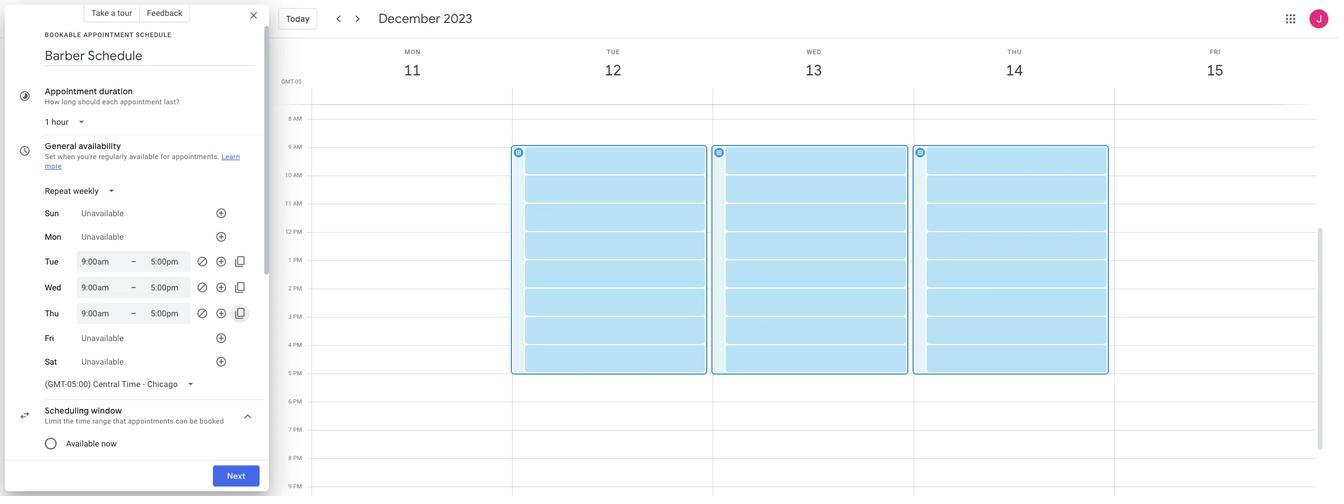 Task type: describe. For each thing, give the bounding box(es) containing it.
pm for 4 pm
[[293, 342, 302, 349]]

general
[[45, 141, 76, 152]]

mon for mon
[[45, 232, 61, 242]]

15
[[1206, 61, 1223, 80]]

appointment
[[45, 86, 97, 97]]

take a tour
[[91, 8, 132, 18]]

15 column header
[[1114, 38, 1315, 104]]

13 column header
[[713, 38, 914, 104]]

appointment duration how long should each appointment last?
[[45, 86, 180, 106]]

2 pm
[[288, 286, 302, 292]]

12 column header
[[512, 38, 713, 104]]

fri for fri
[[45, 334, 54, 343]]

you're
[[77, 153, 97, 161]]

thu for thu
[[45, 309, 59, 319]]

unavailable for fri
[[81, 334, 124, 343]]

appointment
[[83, 31, 134, 39]]

mon 11
[[403, 48, 421, 80]]

and
[[86, 461, 100, 470]]

appointment
[[120, 98, 162, 106]]

start
[[66, 461, 84, 470]]

– for wed
[[131, 283, 136, 293]]

8 for 8 am
[[288, 116, 292, 122]]

pm for 8 pm
[[293, 455, 302, 462]]

wed for wed 13
[[806, 48, 822, 56]]

2023
[[444, 11, 472, 27]]

1 pm
[[288, 257, 302, 264]]

0 horizontal spatial 12
[[285, 229, 292, 235]]

booked
[[200, 418, 224, 426]]

pm for 7 pm
[[293, 427, 302, 434]]

more
[[45, 162, 62, 170]]

fri for fri 15
[[1210, 48, 1221, 56]]

7 pm
[[288, 427, 302, 434]]

am for 10 am
[[293, 172, 302, 179]]

wed 13
[[805, 48, 822, 80]]

today
[[286, 14, 310, 24]]

pm for 9 pm
[[293, 484, 302, 490]]

am for 11 am
[[293, 201, 302, 207]]

14
[[1005, 61, 1022, 80]]

friday, december 15 element
[[1202, 57, 1229, 84]]

7
[[288, 427, 292, 434]]

End time on Tuesdays text field
[[151, 255, 186, 269]]

tue for tue 12
[[607, 48, 620, 56]]

appointments
[[128, 418, 174, 426]]

tuesday, december 12 element
[[600, 57, 627, 84]]

available
[[129, 153, 158, 161]]

the
[[63, 418, 74, 426]]

12 inside column header
[[604, 61, 621, 80]]

thursday, december 14 element
[[1001, 57, 1028, 84]]

duration
[[99, 86, 133, 97]]

4
[[288, 342, 292, 349]]

bookable
[[45, 31, 81, 39]]

should
[[78, 98, 100, 106]]

End time on Wednesdays text field
[[151, 281, 186, 295]]

bookable appointment schedule
[[45, 31, 172, 39]]

scheduling window limit the time range that appointments can be booked
[[45, 406, 224, 426]]

dates
[[117, 461, 138, 470]]

gmt-05
[[281, 78, 301, 85]]

be
[[190, 418, 198, 426]]

thu 14
[[1005, 48, 1022, 80]]

learn
[[221, 153, 240, 161]]

appointments.
[[172, 153, 219, 161]]

last?
[[164, 98, 180, 106]]

pm for 5 pm
[[293, 370, 302, 377]]

fri 15
[[1206, 48, 1223, 80]]

feedback
[[147, 8, 182, 18]]

take
[[91, 8, 109, 18]]

time
[[76, 418, 91, 426]]

wed for wed
[[45, 283, 61, 293]]

regularly
[[99, 153, 127, 161]]

– for thu
[[131, 309, 136, 319]]

that
[[113, 418, 126, 426]]

start and end dates
[[66, 461, 138, 470]]

for
[[160, 153, 170, 161]]

when
[[58, 153, 75, 161]]

8 for 8 pm
[[288, 455, 292, 462]]

december
[[379, 11, 441, 27]]

6 pm
[[288, 399, 302, 405]]

tour
[[117, 8, 132, 18]]

availability
[[79, 141, 121, 152]]

11 am
[[285, 201, 302, 207]]

am for 9 am
[[293, 144, 302, 150]]

unavailable for sun
[[81, 209, 124, 218]]

set when you're regularly available for appointments.
[[45, 153, 219, 161]]

11 column header
[[311, 38, 513, 104]]

10 am
[[285, 172, 302, 179]]

learn more link
[[45, 153, 240, 170]]

13
[[805, 61, 821, 80]]



Task type: vqa. For each thing, say whether or not it's contained in the screenshot.
12 in the column header
yes



Task type: locate. For each thing, give the bounding box(es) containing it.
mon down sun
[[45, 232, 61, 242]]

9 for 9 am
[[288, 144, 292, 150]]

8 am
[[288, 116, 302, 122]]

Start time on Tuesdays text field
[[81, 255, 117, 269]]

sat
[[45, 357, 57, 367]]

mon for mon 11
[[405, 48, 421, 56]]

tue up tuesday, december 12 element
[[607, 48, 620, 56]]

can
[[176, 418, 188, 426]]

End time on Thursdays text field
[[151, 307, 186, 321]]

9 pm
[[288, 484, 302, 490]]

fri up 15
[[1210, 48, 1221, 56]]

1 horizontal spatial fri
[[1210, 48, 1221, 56]]

fri inside fri 15
[[1210, 48, 1221, 56]]

now
[[101, 439, 117, 449]]

Add title text field
[[45, 47, 255, 65]]

3 pm
[[288, 314, 302, 320]]

None field
[[40, 111, 95, 133], [40, 181, 125, 202], [40, 374, 204, 395], [40, 111, 95, 133], [40, 181, 125, 202], [40, 374, 204, 395]]

wednesday, december 13 element
[[800, 57, 827, 84]]

1 vertical spatial 11
[[285, 201, 292, 207]]

pm up 1 pm
[[293, 229, 302, 235]]

unavailable
[[81, 209, 124, 218], [81, 232, 124, 242], [81, 334, 124, 343], [81, 357, 124, 367]]

mon up monday, december 11 element
[[405, 48, 421, 56]]

mon inside mon 11
[[405, 48, 421, 56]]

long
[[62, 98, 76, 106]]

6 pm from the top
[[293, 370, 302, 377]]

how
[[45, 98, 60, 106]]

2 pm from the top
[[293, 257, 302, 264]]

0 horizontal spatial fri
[[45, 334, 54, 343]]

today button
[[278, 5, 317, 33]]

3
[[288, 314, 292, 320]]

2 8 from the top
[[288, 455, 292, 462]]

a
[[111, 8, 115, 18]]

unavailable for mon
[[81, 232, 124, 242]]

1 horizontal spatial mon
[[405, 48, 421, 56]]

end
[[102, 461, 115, 470]]

8
[[288, 116, 292, 122], [288, 455, 292, 462]]

3 unavailable from the top
[[81, 334, 124, 343]]

9 down 8 pm
[[288, 484, 292, 490]]

grid
[[274, 38, 1325, 497]]

window
[[91, 406, 122, 416]]

am up '12 pm'
[[293, 201, 302, 207]]

0 vertical spatial fri
[[1210, 48, 1221, 56]]

1 vertical spatial wed
[[45, 283, 61, 293]]

10 pm from the top
[[293, 484, 302, 490]]

pm right 5
[[293, 370, 302, 377]]

1 horizontal spatial wed
[[806, 48, 822, 56]]

14 column header
[[914, 38, 1115, 104]]

am down 8 am
[[293, 144, 302, 150]]

1 8 from the top
[[288, 116, 292, 122]]

1 horizontal spatial 11
[[403, 61, 420, 80]]

thu for thu 14
[[1008, 48, 1022, 56]]

available now
[[66, 439, 117, 449]]

1 horizontal spatial 12
[[604, 61, 621, 80]]

am up 9 am at the top
[[293, 116, 302, 122]]

12 pm
[[285, 229, 302, 235]]

available
[[66, 439, 99, 449]]

2
[[288, 286, 292, 292]]

1 horizontal spatial thu
[[1008, 48, 1022, 56]]

1 pm from the top
[[293, 229, 302, 235]]

wed inside wed 13
[[806, 48, 822, 56]]

0 vertical spatial 11
[[403, 61, 420, 80]]

am for 8 am
[[293, 116, 302, 122]]

11 down december
[[403, 61, 420, 80]]

4 unavailable from the top
[[81, 357, 124, 367]]

1 horizontal spatial tue
[[607, 48, 620, 56]]

scheduling
[[45, 406, 89, 416]]

tue 12
[[604, 48, 621, 80]]

pm down 8 pm
[[293, 484, 302, 490]]

wed left start time on wednesdays text box
[[45, 283, 61, 293]]

thu
[[1008, 48, 1022, 56], [45, 309, 59, 319]]

1 am from the top
[[293, 116, 302, 122]]

0 horizontal spatial wed
[[45, 283, 61, 293]]

4 pm
[[288, 342, 302, 349]]

pm for 12 pm
[[293, 229, 302, 235]]

tue left "start time on tuesdays" text field
[[45, 257, 58, 267]]

pm for 3 pm
[[293, 314, 302, 320]]

0 horizontal spatial tue
[[45, 257, 58, 267]]

0 vertical spatial tue
[[607, 48, 620, 56]]

11 inside mon 11
[[403, 61, 420, 80]]

0 vertical spatial mon
[[405, 48, 421, 56]]

8 down 7
[[288, 455, 292, 462]]

1 vertical spatial –
[[131, 283, 136, 293]]

2 – from the top
[[131, 283, 136, 293]]

schedule
[[136, 31, 172, 39]]

Start time on Thursdays text field
[[81, 307, 117, 321]]

thu left start time on thursdays text box
[[45, 309, 59, 319]]

option group containing available now
[[40, 431, 243, 483]]

pm right 7
[[293, 427, 302, 434]]

wed up the 13
[[806, 48, 822, 56]]

0 vertical spatial 12
[[604, 61, 621, 80]]

pm
[[293, 229, 302, 235], [293, 257, 302, 264], [293, 286, 302, 292], [293, 314, 302, 320], [293, 342, 302, 349], [293, 370, 302, 377], [293, 399, 302, 405], [293, 427, 302, 434], [293, 455, 302, 462], [293, 484, 302, 490]]

11
[[403, 61, 420, 80], [285, 201, 292, 207]]

8 pm
[[288, 455, 302, 462]]

9 up 10
[[288, 144, 292, 150]]

10
[[285, 172, 292, 179]]

0 horizontal spatial mon
[[45, 232, 61, 242]]

– left end time on wednesdays 'text field'
[[131, 283, 136, 293]]

3 – from the top
[[131, 309, 136, 319]]

9 am
[[288, 144, 302, 150]]

thu inside thu 14
[[1008, 48, 1022, 56]]

pm right 2
[[293, 286, 302, 292]]

0 vertical spatial thu
[[1008, 48, 1022, 56]]

0 horizontal spatial 11
[[285, 201, 292, 207]]

5 pm from the top
[[293, 342, 302, 349]]

wed
[[806, 48, 822, 56], [45, 283, 61, 293]]

tue
[[607, 48, 620, 56], [45, 257, 58, 267]]

sun
[[45, 209, 59, 218]]

05
[[295, 78, 301, 85]]

8 up 9 am at the top
[[288, 116, 292, 122]]

limit
[[45, 418, 61, 426]]

9
[[288, 144, 292, 150], [288, 484, 292, 490]]

take a tour button
[[84, 4, 140, 22]]

am right 10
[[293, 172, 302, 179]]

grid containing 11
[[274, 38, 1325, 497]]

unavailable for sat
[[81, 357, 124, 367]]

pm for 2 pm
[[293, 286, 302, 292]]

1 9 from the top
[[288, 144, 292, 150]]

pm for 6 pm
[[293, 399, 302, 405]]

tue for tue
[[45, 257, 58, 267]]

thu up 14
[[1008, 48, 1022, 56]]

7 pm from the top
[[293, 399, 302, 405]]

4 am from the top
[[293, 201, 302, 207]]

2 unavailable from the top
[[81, 232, 124, 242]]

learn more
[[45, 153, 240, 170]]

0 vertical spatial 8
[[288, 116, 292, 122]]

0 horizontal spatial thu
[[45, 309, 59, 319]]

12
[[604, 61, 621, 80], [285, 229, 292, 235]]

pm up the 9 pm
[[293, 455, 302, 462]]

pm right 3
[[293, 314, 302, 320]]

gmt-
[[281, 78, 295, 85]]

– right start time on thursdays text box
[[131, 309, 136, 319]]

feedback button
[[140, 4, 190, 22]]

4 pm from the top
[[293, 314, 302, 320]]

Start time on Wednesdays text field
[[81, 281, 117, 295]]

2 am from the top
[[293, 144, 302, 150]]

option group
[[40, 431, 243, 483]]

11 down 10
[[285, 201, 292, 207]]

6
[[288, 399, 292, 405]]

1
[[288, 257, 292, 264]]

pm right 6
[[293, 399, 302, 405]]

mon
[[405, 48, 421, 56], [45, 232, 61, 242]]

1 vertical spatial thu
[[45, 309, 59, 319]]

9 pm from the top
[[293, 455, 302, 462]]

1 vertical spatial 9
[[288, 484, 292, 490]]

0 vertical spatial wed
[[806, 48, 822, 56]]

3 pm from the top
[[293, 286, 302, 292]]

1 vertical spatial 12
[[285, 229, 292, 235]]

9 for 9 pm
[[288, 484, 292, 490]]

general availability
[[45, 141, 121, 152]]

pm for 1 pm
[[293, 257, 302, 264]]

5
[[288, 370, 292, 377]]

fri
[[1210, 48, 1221, 56], [45, 334, 54, 343]]

pm right 1 on the left of page
[[293, 257, 302, 264]]

range
[[92, 418, 111, 426]]

1 vertical spatial 8
[[288, 455, 292, 462]]

december 2023
[[379, 11, 472, 27]]

next button
[[213, 462, 260, 491]]

1 vertical spatial mon
[[45, 232, 61, 242]]

–
[[131, 257, 136, 267], [131, 283, 136, 293], [131, 309, 136, 319]]

each
[[102, 98, 118, 106]]

tue inside tue 12
[[607, 48, 620, 56]]

next
[[227, 471, 245, 482]]

8 pm from the top
[[293, 427, 302, 434]]

1 unavailable from the top
[[81, 209, 124, 218]]

monday, december 11 element
[[399, 57, 426, 84]]

set
[[45, 153, 56, 161]]

fri up the sat
[[45, 334, 54, 343]]

0 vertical spatial 9
[[288, 144, 292, 150]]

pm right '4'
[[293, 342, 302, 349]]

– left end time on tuesdays text field
[[131, 257, 136, 267]]

2 vertical spatial –
[[131, 309, 136, 319]]

am
[[293, 116, 302, 122], [293, 144, 302, 150], [293, 172, 302, 179], [293, 201, 302, 207]]

1 vertical spatial fri
[[45, 334, 54, 343]]

3 am from the top
[[293, 172, 302, 179]]

0 vertical spatial –
[[131, 257, 136, 267]]

2 9 from the top
[[288, 484, 292, 490]]

5 pm
[[288, 370, 302, 377]]

1 vertical spatial tue
[[45, 257, 58, 267]]

– for tue
[[131, 257, 136, 267]]

1 – from the top
[[131, 257, 136, 267]]



